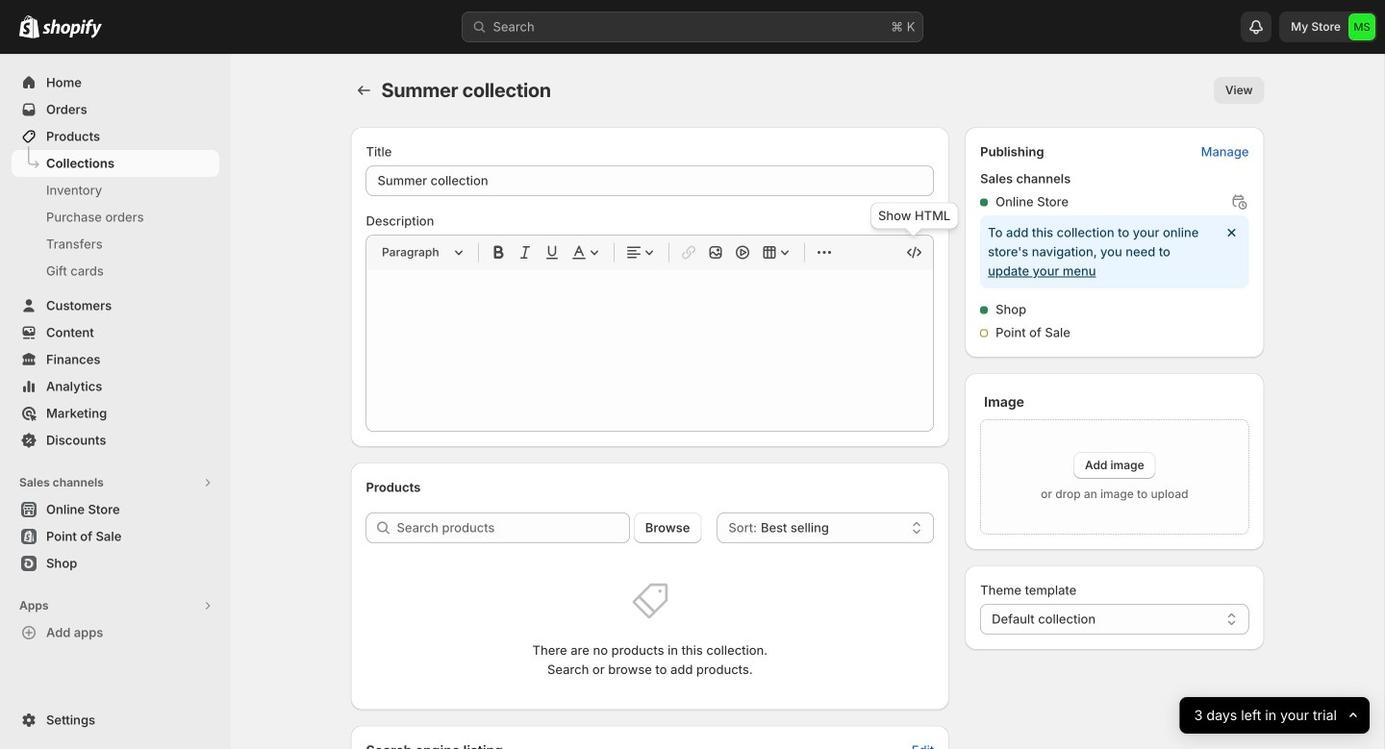 Task type: vqa. For each thing, say whether or not it's contained in the screenshot.
of
no



Task type: locate. For each thing, give the bounding box(es) containing it.
status
[[980, 215, 1249, 289]]

no products image
[[631, 582, 669, 620]]

1 horizontal spatial shopify image
[[42, 19, 102, 38]]

shopify image
[[19, 15, 39, 38], [42, 19, 102, 38]]

my store image
[[1348, 13, 1375, 40]]

0 horizontal spatial shopify image
[[19, 15, 39, 38]]



Task type: describe. For each thing, give the bounding box(es) containing it.
Search products text field
[[397, 513, 630, 543]]

e.g. Summer collection, Under $100, Staff picks text field
[[366, 165, 934, 196]]



